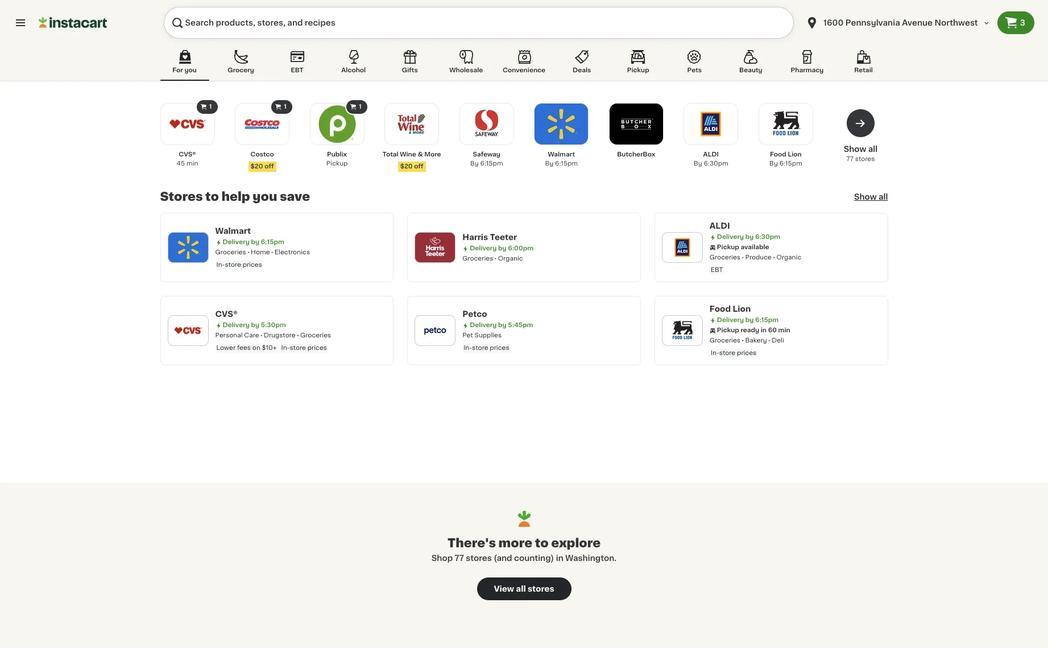 Task type: vqa. For each thing, say whether or not it's contained in the screenshot.
Walmart within the the Walmart By 6:15pm
yes



Task type: describe. For each thing, give the bounding box(es) containing it.
aldi image
[[692, 105, 731, 143]]

washington.
[[566, 554, 617, 562]]

more
[[499, 537, 533, 549]]

teeter
[[490, 233, 517, 241]]

for you
[[172, 67, 197, 73]]

groceries produce organic
[[710, 254, 802, 261]]

delivery for aldi
[[717, 234, 744, 240]]

total wine & more $20 off
[[383, 151, 441, 170]]

6:15pm up 60
[[756, 317, 779, 323]]

personal care drugstore groceries
[[215, 332, 331, 339]]

prices down groceries bakery deli
[[737, 350, 757, 356]]

2 horizontal spatial in-store prices
[[711, 350, 757, 356]]

stores inside button
[[528, 585, 555, 593]]

show for show all
[[855, 193, 877, 201]]

care
[[244, 332, 259, 339]]

instacart image
[[39, 16, 107, 30]]

food lion
[[710, 305, 751, 313]]

there's
[[448, 537, 496, 549]]

lion for food lion
[[733, 305, 751, 313]]

cvs® for cvs®
[[215, 310, 238, 318]]

bakery
[[746, 337, 767, 344]]

delivery for petco
[[470, 322, 497, 328]]

harris
[[463, 233, 488, 241]]

costco
[[251, 151, 274, 158]]

to inside there's more to explore shop 77 stores (and counting) in washington.
[[535, 537, 549, 549]]

view
[[494, 585, 514, 593]]

pickup for pickup available
[[717, 244, 740, 250]]

view all stores
[[494, 585, 555, 593]]

walmart logo image
[[173, 233, 203, 262]]

delivery by 6:15pm for food lion
[[717, 317, 779, 323]]

more
[[425, 151, 441, 158]]

wine
[[400, 151, 416, 158]]

safeway image
[[468, 105, 506, 143]]

delivery by 6:00pm
[[470, 245, 534, 251]]

to inside stores to help you save tab panel
[[205, 191, 219, 203]]

60
[[768, 327, 777, 333]]

for
[[172, 67, 183, 73]]

1 vertical spatial min
[[779, 327, 791, 333]]

by for walmart by 6:15pm
[[545, 160, 554, 167]]

6:15pm up groceries home electronics
[[261, 239, 284, 245]]

aldi for aldi by 6:30pm
[[704, 151, 719, 158]]

drugstore
[[264, 332, 296, 339]]

in inside there's more to explore shop 77 stores (and counting) in washington.
[[556, 554, 564, 562]]

all for show all 77 stores
[[869, 145, 878, 153]]

pickup available
[[717, 244, 770, 250]]

by for aldi by 6:30pm
[[694, 160, 703, 167]]

aldi by 6:30pm
[[694, 151, 729, 167]]

$20 inside total wine & more $20 off
[[400, 163, 413, 170]]

all for show all
[[879, 193, 888, 201]]

deli
[[772, 337, 784, 344]]

retail button
[[840, 48, 888, 81]]

in-store prices for walmart
[[216, 262, 262, 268]]

ready
[[741, 327, 760, 333]]

walmart by 6:15pm
[[545, 151, 578, 167]]

by for safeway by 6:15pm
[[470, 160, 479, 167]]

butcherbox link
[[607, 103, 666, 159]]

explore
[[552, 537, 601, 549]]

northwest
[[935, 19, 979, 27]]

by for cvs®
[[251, 322, 259, 328]]

stores inside the show all 77 stores
[[856, 156, 875, 162]]

3
[[1021, 19, 1026, 27]]

stores to help you save tab panel
[[154, 99, 894, 365]]

pharmacy
[[791, 67, 824, 73]]

pickup for pickup ready in 60 min
[[717, 327, 740, 333]]

wholesale
[[450, 67, 483, 73]]

6:30pm for delivery by 6:30pm
[[756, 234, 781, 240]]

gifts
[[402, 67, 418, 73]]

fees
[[237, 345, 251, 351]]

costco image
[[243, 105, 282, 143]]

by for petco
[[498, 322, 507, 328]]

delivery by 5:45pm
[[470, 322, 533, 328]]

1600 pennsylvania avenue northwest
[[824, 19, 979, 27]]

help
[[222, 191, 250, 203]]

view all stores link
[[477, 578, 572, 600]]

store down groceries home electronics
[[225, 262, 241, 268]]

(and
[[494, 554, 512, 562]]

food for food lion by 6:15pm
[[770, 151, 787, 158]]

min inside "cvs® 45 min"
[[187, 160, 198, 167]]

1600
[[824, 19, 844, 27]]

butcherbox
[[617, 151, 656, 158]]

harris teeter
[[463, 233, 517, 241]]

retail
[[855, 67, 873, 73]]

you inside tab panel
[[253, 191, 277, 203]]

alcohol
[[342, 67, 366, 73]]

store down groceries bakery deli
[[720, 350, 736, 356]]

harris teeter logo image
[[421, 233, 450, 262]]

produce
[[746, 254, 772, 261]]

shop
[[432, 554, 453, 562]]

pennsylvania
[[846, 19, 901, 27]]

pets
[[688, 67, 702, 73]]

total
[[383, 151, 399, 158]]

by for harris teeter
[[498, 245, 507, 251]]

show all button
[[855, 191, 888, 203]]

costco $20 off
[[251, 151, 274, 170]]

stores inside there's more to explore shop 77 stores (and counting) in washington.
[[466, 554, 492, 562]]

in- down groceries bakery deli
[[711, 350, 720, 356]]

gifts button
[[386, 48, 435, 81]]

3 button
[[998, 11, 1035, 34]]

pickup for pickup
[[627, 67, 650, 73]]

prices down home
[[243, 262, 262, 268]]

groceries for home
[[215, 249, 246, 255]]

delivery for walmart
[[223, 239, 250, 245]]

supplies
[[475, 332, 502, 339]]

walmart for walmart by 6:15pm
[[548, 151, 575, 158]]

store down drugstore
[[290, 345, 306, 351]]

&
[[418, 151, 423, 158]]

store down 'pet supplies' at the left
[[472, 345, 489, 351]]

in inside stores to help you save tab panel
[[761, 327, 767, 333]]

lower
[[216, 345, 236, 351]]

save
[[280, 191, 310, 203]]

lion for food lion by 6:15pm
[[788, 151, 802, 158]]

5:45pm
[[508, 322, 533, 328]]

grocery
[[228, 67, 254, 73]]

6:15pm inside food lion by 6:15pm
[[780, 160, 803, 167]]



Task type: locate. For each thing, give the bounding box(es) containing it.
2 by from the left
[[545, 160, 554, 167]]

stores up show all
[[856, 156, 875, 162]]

min right 45
[[187, 160, 198, 167]]

groceries bakery deli
[[710, 337, 784, 344]]

$20
[[251, 163, 263, 170], [400, 163, 413, 170]]

0 horizontal spatial delivery by 6:15pm
[[223, 239, 284, 245]]

2 $20 from the left
[[400, 163, 413, 170]]

0 vertical spatial aldi
[[704, 151, 719, 158]]

deals
[[573, 67, 591, 73]]

None search field
[[164, 7, 794, 39]]

cvs® inside "cvs® 45 min"
[[179, 151, 196, 158]]

petco
[[463, 310, 487, 318]]

groceries home electronics
[[215, 249, 310, 255]]

by up available
[[746, 234, 754, 240]]

prices down supplies
[[490, 345, 510, 351]]

stores down there's
[[466, 554, 492, 562]]

groceries organic
[[463, 255, 523, 262]]

walmart image
[[542, 105, 581, 143]]

2 horizontal spatial 1
[[359, 104, 362, 110]]

2 horizontal spatial stores
[[856, 156, 875, 162]]

1 vertical spatial food
[[710, 305, 731, 313]]

3 by from the left
[[694, 160, 703, 167]]

0 vertical spatial you
[[185, 67, 197, 73]]

off down costco
[[265, 163, 274, 170]]

1 vertical spatial 6:30pm
[[756, 234, 781, 240]]

1 horizontal spatial $20
[[400, 163, 413, 170]]

delivery up groceries home electronics
[[223, 239, 250, 245]]

min right 60
[[779, 327, 791, 333]]

you inside button
[[185, 67, 197, 73]]

delivery
[[717, 234, 744, 240], [223, 239, 250, 245], [470, 245, 497, 251], [717, 317, 744, 323], [223, 322, 250, 328], [470, 322, 497, 328]]

to
[[205, 191, 219, 203], [535, 537, 549, 549]]

0 horizontal spatial food
[[710, 305, 731, 313]]

1 horizontal spatial all
[[869, 145, 878, 153]]

by down walmart 'image'
[[545, 160, 554, 167]]

1 right publix image
[[359, 104, 362, 110]]

ebt left alcohol
[[291, 67, 304, 73]]

0 horizontal spatial $20
[[251, 163, 263, 170]]

delivery by 6:30pm
[[717, 234, 781, 240]]

1 horizontal spatial organic
[[777, 254, 802, 261]]

0 horizontal spatial stores
[[466, 554, 492, 562]]

petco logo image
[[421, 316, 450, 345]]

$20 down costco
[[251, 163, 263, 170]]

by up care
[[251, 322, 259, 328]]

0 horizontal spatial 77
[[455, 554, 464, 562]]

by inside 'aldi by 6:30pm'
[[694, 160, 703, 167]]

0 horizontal spatial walmart
[[215, 227, 251, 235]]

grocery button
[[217, 48, 265, 81]]

0 horizontal spatial you
[[185, 67, 197, 73]]

pharmacy button
[[783, 48, 832, 81]]

ebt down pickup available
[[711, 267, 723, 273]]

in-store prices down supplies
[[464, 345, 510, 351]]

by inside walmart by 6:15pm
[[545, 160, 554, 167]]

ebt inside button
[[291, 67, 304, 73]]

1 horizontal spatial 1
[[284, 104, 287, 110]]

cvs® for cvs® 45 min
[[179, 151, 196, 158]]

1 horizontal spatial in-store prices
[[464, 345, 510, 351]]

food down food lion image
[[770, 151, 787, 158]]

cvs® 45 min
[[177, 151, 198, 167]]

pickup up butcherbox 'image'
[[627, 67, 650, 73]]

pets button
[[670, 48, 719, 81]]

delivery down harris teeter in the top of the page
[[470, 245, 497, 251]]

butcherbox image
[[617, 105, 656, 143]]

food lion logo image
[[668, 316, 697, 345]]

food lion by 6:15pm
[[770, 151, 803, 167]]

walmart
[[548, 151, 575, 158], [215, 227, 251, 235]]

1 $20 from the left
[[251, 163, 263, 170]]

to up counting)
[[535, 537, 549, 549]]

you right help
[[253, 191, 277, 203]]

all inside button
[[516, 585, 526, 593]]

1 horizontal spatial ebt
[[711, 267, 723, 273]]

in- down drugstore
[[281, 345, 290, 351]]

stores
[[160, 191, 203, 203]]

electronics
[[275, 249, 310, 255]]

groceries
[[215, 249, 246, 255], [710, 254, 741, 261], [463, 255, 494, 262], [300, 332, 331, 339], [710, 337, 741, 344]]

0 vertical spatial delivery by 6:15pm
[[223, 239, 284, 245]]

total wine & more image
[[393, 105, 431, 143]]

groceries left home
[[215, 249, 246, 255]]

by down 'safeway'
[[470, 160, 479, 167]]

show inside the show all 77 stores
[[844, 145, 867, 153]]

77 inside there's more to explore shop 77 stores (and counting) in washington.
[[455, 554, 464, 562]]

0 vertical spatial food
[[770, 151, 787, 158]]

in-store prices
[[216, 262, 262, 268], [464, 345, 510, 351], [711, 350, 757, 356]]

groceries down harris
[[463, 255, 494, 262]]

2 vertical spatial all
[[516, 585, 526, 593]]

view all stores button
[[477, 578, 572, 600]]

$10+
[[262, 345, 277, 351]]

in-store prices for petco
[[464, 345, 510, 351]]

prices
[[243, 262, 262, 268], [308, 345, 327, 351], [490, 345, 510, 351], [737, 350, 757, 356]]

in left 60
[[761, 327, 767, 333]]

shop categories tab list
[[160, 48, 888, 81]]

1 horizontal spatial 6:30pm
[[756, 234, 781, 240]]

0 horizontal spatial 6:30pm
[[704, 160, 729, 167]]

0 horizontal spatial ebt
[[291, 67, 304, 73]]

groceries for bakery
[[710, 337, 741, 344]]

cvs® up 45
[[179, 151, 196, 158]]

all inside popup button
[[879, 193, 888, 201]]

show all 77 stores
[[844, 145, 878, 162]]

stores down counting)
[[528, 585, 555, 593]]

6:15pm inside safeway by 6:15pm
[[480, 160, 503, 167]]

1 horizontal spatial delivery by 6:15pm
[[717, 317, 779, 323]]

in- down "pet"
[[464, 345, 472, 351]]

counting)
[[514, 554, 554, 562]]

in-store prices down groceries bakery deli
[[711, 350, 757, 356]]

0 horizontal spatial to
[[205, 191, 219, 203]]

2 vertical spatial stores
[[528, 585, 555, 593]]

6:15pm down food lion image
[[780, 160, 803, 167]]

cvs® logo image
[[173, 316, 203, 345]]

walmart inside walmart by 6:15pm
[[548, 151, 575, 158]]

1 vertical spatial 77
[[455, 554, 464, 562]]

by
[[470, 160, 479, 167], [545, 160, 554, 167], [694, 160, 703, 167], [770, 160, 778, 167]]

wholesale button
[[442, 48, 491, 81]]

1 vertical spatial all
[[879, 193, 888, 201]]

0 horizontal spatial lion
[[733, 305, 751, 313]]

2 off from the left
[[414, 163, 424, 170]]

show for show all 77 stores
[[844, 145, 867, 153]]

groceries down pickup available
[[710, 254, 741, 261]]

by for food lion
[[746, 317, 754, 323]]

0 vertical spatial show
[[844, 145, 867, 153]]

0 horizontal spatial min
[[187, 160, 198, 167]]

aldi for aldi
[[710, 222, 730, 230]]

for you button
[[160, 48, 209, 81]]

by inside food lion by 6:15pm
[[770, 160, 778, 167]]

45
[[177, 160, 185, 167]]

1 vertical spatial to
[[535, 537, 549, 549]]

convenience button
[[498, 48, 550, 81]]

delivery for cvs®
[[223, 322, 250, 328]]

1 vertical spatial in
[[556, 554, 564, 562]]

0 horizontal spatial in-store prices
[[216, 262, 262, 268]]

ebt
[[291, 67, 304, 73], [711, 267, 723, 273]]

1 horizontal spatial min
[[779, 327, 791, 333]]

aldi up delivery by 6:30pm
[[710, 222, 730, 230]]

walmart down stores to help you save at the top
[[215, 227, 251, 235]]

0 vertical spatial ebt
[[291, 67, 304, 73]]

groceries right drugstore
[[300, 332, 331, 339]]

0 vertical spatial 77
[[847, 156, 854, 162]]

1600 pennsylvania avenue northwest button
[[799, 7, 998, 39]]

lower fees on $10+ in-store prices
[[216, 345, 327, 351]]

delivery by 5:30pm
[[223, 322, 286, 328]]

min
[[187, 160, 198, 167], [779, 327, 791, 333]]

2 horizontal spatial all
[[879, 193, 888, 201]]

aldi down aldi image
[[704, 151, 719, 158]]

1 horizontal spatial in
[[761, 327, 767, 333]]

pickup
[[627, 67, 650, 73], [327, 160, 348, 167], [717, 244, 740, 250], [717, 327, 740, 333]]

0 vertical spatial 6:30pm
[[704, 160, 729, 167]]

2 1 from the left
[[284, 104, 287, 110]]

5:30pm
[[261, 322, 286, 328]]

1 horizontal spatial to
[[535, 537, 549, 549]]

1 off from the left
[[265, 163, 274, 170]]

in-
[[216, 262, 225, 268], [281, 345, 290, 351], [464, 345, 472, 351], [711, 350, 720, 356]]

pickup down publix
[[327, 160, 348, 167]]

1600 pennsylvania avenue northwest button
[[806, 7, 991, 39]]

1 horizontal spatial stores
[[528, 585, 555, 593]]

1 horizontal spatial you
[[253, 191, 277, 203]]

in-store prices down home
[[216, 262, 262, 268]]

safeway
[[473, 151, 501, 158]]

home
[[251, 249, 270, 255]]

in- right walmart logo
[[216, 262, 225, 268]]

delivery down 'food lion'
[[717, 317, 744, 323]]

alcohol button
[[329, 48, 378, 81]]

publix
[[327, 151, 347, 158]]

there's more to explore shop 77 stores (and counting) in washington.
[[432, 537, 617, 562]]

food inside food lion by 6:15pm
[[770, 151, 787, 158]]

pickup ready in 60 min
[[717, 327, 791, 333]]

available
[[741, 244, 770, 250]]

cvs® up the personal
[[215, 310, 238, 318]]

food up pickup ready in 60 min
[[710, 305, 731, 313]]

walmart for walmart
[[215, 227, 251, 235]]

delivery up pickup available
[[717, 234, 744, 240]]

all inside the show all 77 stores
[[869, 145, 878, 153]]

aldi inside 'aldi by 6:30pm'
[[704, 151, 719, 158]]

aldi logo image
[[668, 233, 697, 262]]

1 vertical spatial you
[[253, 191, 277, 203]]

personal
[[215, 332, 243, 339]]

delivery up 'pet supplies' at the left
[[470, 322, 497, 328]]

0 vertical spatial all
[[869, 145, 878, 153]]

to left help
[[205, 191, 219, 203]]

pickup down delivery by 6:30pm
[[717, 244, 740, 250]]

pet supplies
[[463, 332, 502, 339]]

0 vertical spatial cvs®
[[179, 151, 196, 158]]

food lion image
[[767, 105, 806, 143]]

6:15pm
[[480, 160, 503, 167], [555, 160, 578, 167], [780, 160, 803, 167], [261, 239, 284, 245], [756, 317, 779, 323]]

delivery by 6:15pm
[[223, 239, 284, 245], [717, 317, 779, 323]]

pickup up groceries bakery deli
[[717, 327, 740, 333]]

lion up ready
[[733, 305, 751, 313]]

delivery up the personal
[[223, 322, 250, 328]]

organic right 'produce'
[[777, 254, 802, 261]]

0 vertical spatial walmart
[[548, 151, 575, 158]]

groceries down pickup ready in 60 min
[[710, 337, 741, 344]]

0 horizontal spatial off
[[265, 163, 274, 170]]

6:15pm down 'safeway'
[[480, 160, 503, 167]]

off inside costco $20 off
[[265, 163, 274, 170]]

food
[[770, 151, 787, 158], [710, 305, 731, 313]]

1 horizontal spatial lion
[[788, 151, 802, 158]]

0 horizontal spatial organic
[[498, 255, 523, 262]]

1 vertical spatial lion
[[733, 305, 751, 313]]

by for walmart
[[251, 239, 259, 245]]

1 by from the left
[[470, 160, 479, 167]]

pickup inside button
[[627, 67, 650, 73]]

1 1 from the left
[[209, 104, 212, 110]]

1 right costco image in the top left of the page
[[284, 104, 287, 110]]

on
[[253, 345, 260, 351]]

delivery by 6:15pm up ready
[[717, 317, 779, 323]]

6:30pm down aldi image
[[704, 160, 729, 167]]

all
[[869, 145, 878, 153], [879, 193, 888, 201], [516, 585, 526, 593]]

delivery for harris teeter
[[470, 245, 497, 251]]

off inside total wine & more $20 off
[[414, 163, 424, 170]]

1 vertical spatial walmart
[[215, 227, 251, 235]]

in
[[761, 327, 767, 333], [556, 554, 564, 562]]

1 horizontal spatial cvs®
[[215, 310, 238, 318]]

1 for off
[[284, 104, 287, 110]]

off
[[265, 163, 274, 170], [414, 163, 424, 170]]

food for food lion
[[710, 305, 731, 313]]

delivery for food lion
[[717, 317, 744, 323]]

cvs® image
[[168, 105, 207, 143]]

77
[[847, 156, 854, 162], [455, 554, 464, 562]]

0 horizontal spatial cvs®
[[179, 151, 196, 158]]

ebt button
[[273, 48, 322, 81]]

pickup button
[[614, 48, 663, 81]]

avenue
[[902, 19, 933, 27]]

6:30pm inside 'aldi by 6:30pm'
[[704, 160, 729, 167]]

show inside popup button
[[855, 193, 877, 201]]

6:30pm up available
[[756, 234, 781, 240]]

0 vertical spatial lion
[[788, 151, 802, 158]]

Search field
[[164, 7, 794, 39]]

you right the for
[[185, 67, 197, 73]]

4 by from the left
[[770, 160, 778, 167]]

in down explore
[[556, 554, 564, 562]]

1 vertical spatial delivery by 6:15pm
[[717, 317, 779, 323]]

0 horizontal spatial in
[[556, 554, 564, 562]]

convenience
[[503, 67, 546, 73]]

publix image
[[318, 105, 357, 143]]

prices down personal care drugstore groceries
[[308, 345, 327, 351]]

0 vertical spatial stores
[[856, 156, 875, 162]]

by down teeter
[[498, 245, 507, 251]]

by for aldi
[[746, 234, 754, 240]]

delivery by 6:15pm for walmart
[[223, 239, 284, 245]]

store
[[225, 262, 241, 268], [290, 345, 306, 351], [472, 345, 489, 351], [720, 350, 736, 356]]

1 right 'cvs®' image
[[209, 104, 212, 110]]

6:30pm for aldi by 6:30pm
[[704, 160, 729, 167]]

1 horizontal spatial walmart
[[548, 151, 575, 158]]

$20 down wine
[[400, 163, 413, 170]]

by up supplies
[[498, 322, 507, 328]]

groceries for produce
[[710, 254, 741, 261]]

organic
[[777, 254, 802, 261], [498, 255, 523, 262]]

6:15pm inside walmart by 6:15pm
[[555, 160, 578, 167]]

show down the show all 77 stores in the top of the page
[[855, 193, 877, 201]]

0 horizontal spatial 1
[[209, 104, 212, 110]]

organic down delivery by 6:00pm
[[498, 255, 523, 262]]

pet
[[463, 332, 473, 339]]

publix pickup
[[327, 151, 348, 167]]

show up show all
[[844, 145, 867, 153]]

delivery by 6:15pm up home
[[223, 239, 284, 245]]

all for view all stores
[[516, 585, 526, 593]]

by up home
[[251, 239, 259, 245]]

by inside safeway by 6:15pm
[[470, 160, 479, 167]]

6:15pm down walmart 'image'
[[555, 160, 578, 167]]

1 vertical spatial aldi
[[710, 222, 730, 230]]

1 vertical spatial cvs®
[[215, 310, 238, 318]]

1 vertical spatial stores
[[466, 554, 492, 562]]

0 horizontal spatial all
[[516, 585, 526, 593]]

off down & at the top left
[[414, 163, 424, 170]]

6:00pm
[[508, 245, 534, 251]]

lion inside food lion by 6:15pm
[[788, 151, 802, 158]]

1 horizontal spatial food
[[770, 151, 787, 158]]

1 for min
[[209, 104, 212, 110]]

77 inside the show all 77 stores
[[847, 156, 854, 162]]

deals button
[[558, 48, 607, 81]]

by down aldi image
[[694, 160, 703, 167]]

by down food lion image
[[770, 160, 778, 167]]

1 horizontal spatial off
[[414, 163, 424, 170]]

$20 inside costco $20 off
[[251, 163, 263, 170]]

0 vertical spatial min
[[187, 160, 198, 167]]

lion down food lion image
[[788, 151, 802, 158]]

by up ready
[[746, 317, 754, 323]]

3 1 from the left
[[359, 104, 362, 110]]

0 vertical spatial to
[[205, 191, 219, 203]]

1 horizontal spatial 77
[[847, 156, 854, 162]]

show all
[[855, 193, 888, 201]]

walmart down walmart 'image'
[[548, 151, 575, 158]]

lion
[[788, 151, 802, 158], [733, 305, 751, 313]]

ebt inside stores to help you save tab panel
[[711, 267, 723, 273]]

1 vertical spatial show
[[855, 193, 877, 201]]

6:30pm
[[704, 160, 729, 167], [756, 234, 781, 240]]

1 vertical spatial ebt
[[711, 267, 723, 273]]

beauty button
[[727, 48, 776, 81]]

0 vertical spatial in
[[761, 327, 767, 333]]



